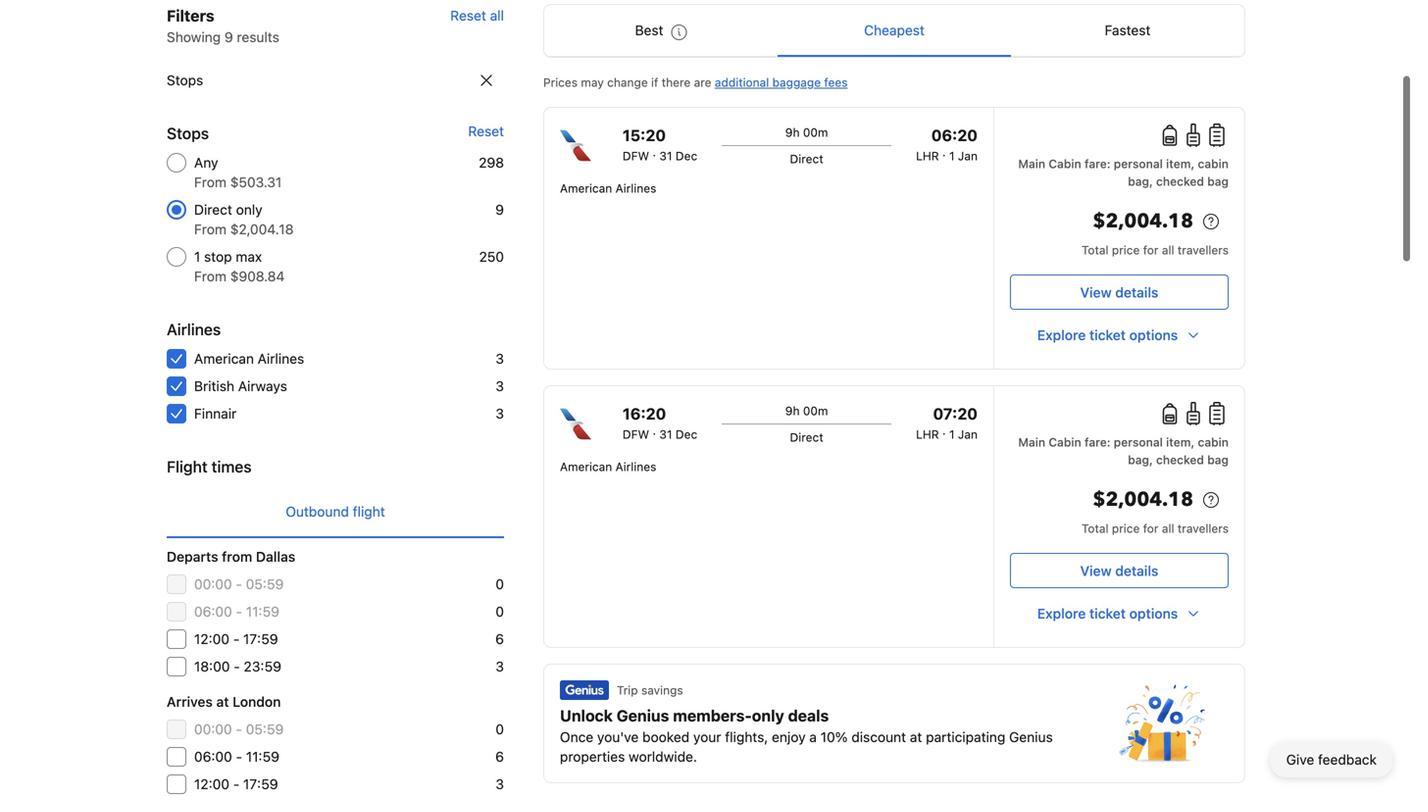 Task type: describe. For each thing, give the bounding box(es) containing it.
cheapest
[[864, 22, 925, 38]]

explore for 07:20
[[1038, 606, 1086, 622]]

$2,004.18 for 16:20
[[1093, 487, 1194, 514]]

12:00 for departs
[[194, 631, 230, 647]]

0 for 6
[[496, 722, 504, 738]]

bag for 07:20
[[1208, 453, 1229, 467]]

from inside the direct only from $2,004.18
[[194, 221, 227, 237]]

16:20
[[623, 405, 666, 423]]

unlock genius members-only deals once you've booked your flights, enjoy a 10% discount at participating genius properties worldwide.
[[560, 707, 1053, 765]]

only inside the direct only from $2,004.18
[[236, 202, 263, 218]]

direct for 15:20
[[790, 152, 824, 166]]

05:59 for dallas
[[246, 576, 284, 593]]

. for 16:20
[[653, 424, 656, 438]]

baggage
[[773, 76, 821, 89]]

airlines up airways
[[258, 351, 304, 367]]

view for 07:20
[[1081, 563, 1112, 579]]

bag, for 06:20
[[1128, 175, 1153, 188]]

american for airlines
[[194, 351, 254, 367]]

reset all button
[[451, 4, 504, 27]]

additional
[[715, 76, 769, 89]]

ticket for 06:20
[[1090, 327, 1126, 343]]

1 horizontal spatial 9
[[496, 202, 504, 218]]

05:59 for london
[[246, 722, 284, 738]]

2 vertical spatial american
[[560, 460, 612, 474]]

main for 07:20
[[1019, 436, 1046, 449]]

item, for 07:20
[[1167, 436, 1195, 449]]

details for 06:20
[[1116, 285, 1159, 301]]

jan for 07:20
[[958, 428, 978, 441]]

00m for 07:20
[[803, 404, 828, 418]]

departs from dallas
[[167, 549, 295, 565]]

personal for 06:20
[[1114, 157, 1163, 171]]

31 for 16:20
[[660, 428, 673, 441]]

1 horizontal spatial genius
[[1010, 729, 1053, 746]]

additional baggage fees link
[[715, 76, 848, 89]]

dallas
[[256, 549, 295, 565]]

$2,004.18 region for 06:20
[[1010, 206, 1229, 241]]

06:00 for departs
[[194, 604, 232, 620]]

31 for 15:20
[[660, 149, 673, 163]]

details for 07:20
[[1116, 563, 1159, 579]]

from
[[222, 549, 252, 565]]

travellers for 06:20
[[1178, 243, 1229, 257]]

1 for 16:20
[[950, 428, 955, 441]]

american for prices may change if there are
[[560, 181, 612, 195]]

12:00 - 17:59 for at
[[194, 776, 278, 793]]

from inside any from $503.31
[[194, 174, 227, 190]]

from inside 1 stop max from $908.84
[[194, 268, 227, 285]]

06:20
[[932, 126, 978, 145]]

there
[[662, 76, 691, 89]]

view details button for 07:20
[[1010, 553, 1229, 589]]

0 vertical spatial 9
[[225, 29, 233, 45]]

stop
[[204, 249, 232, 265]]

trip
[[617, 684, 638, 698]]

jan for 06:20
[[958, 149, 978, 163]]

12:00 - 17:59 for from
[[194, 631, 278, 647]]

if
[[651, 76, 659, 89]]

options for 06:20
[[1130, 327, 1178, 343]]

00:00 for arrives
[[194, 722, 232, 738]]

a
[[810, 729, 817, 746]]

times
[[212, 458, 252, 476]]

prices may change if there are additional baggage fees
[[543, 76, 848, 89]]

airlines down 15:20 dfw . 31 dec
[[616, 181, 657, 195]]

flight
[[167, 458, 208, 476]]

16:20 dfw . 31 dec
[[623, 405, 698, 441]]

are
[[694, 76, 712, 89]]

direct for 16:20
[[790, 431, 824, 444]]

1 stop max from $908.84
[[194, 249, 285, 285]]

view details button for 06:20
[[1010, 275, 1229, 310]]

participating
[[926, 729, 1006, 746]]

enjoy
[[772, 729, 806, 746]]

06:20 lhr . 1 jan
[[916, 126, 978, 163]]

2 vertical spatial american airlines
[[560, 460, 657, 474]]

dec for 16:20
[[676, 428, 698, 441]]

0 vertical spatial genius
[[617, 707, 670, 725]]

lhr for 07:20
[[916, 428, 939, 441]]

cabin for 06:20
[[1198, 157, 1229, 171]]

arrives at london
[[167, 694, 281, 710]]

airways
[[238, 378, 287, 394]]

ticket for 07:20
[[1090, 606, 1126, 622]]

dfw for 16:20
[[623, 428, 650, 441]]

18:00 - 23:59
[[194, 659, 281, 675]]

11:59 for london
[[246, 749, 280, 765]]

savings
[[642, 684, 683, 698]]

checked for 06:20
[[1157, 175, 1205, 188]]

15:20 dfw . 31 dec
[[623, 126, 698, 163]]

07:20
[[933, 405, 978, 423]]

max
[[236, 249, 262, 265]]

bag, for 07:20
[[1128, 453, 1153, 467]]

arrives
[[167, 694, 213, 710]]

for for 06:20
[[1144, 243, 1159, 257]]

change
[[607, 76, 648, 89]]

dfw for 15:20
[[623, 149, 650, 163]]

options for 07:20
[[1130, 606, 1178, 622]]

discount
[[852, 729, 907, 746]]

only inside unlock genius members-only deals once you've booked your flights, enjoy a 10% discount at participating genius properties worldwide.
[[752, 707, 785, 725]]

view details for 06:20
[[1081, 285, 1159, 301]]

your
[[694, 729, 722, 746]]

outbound flight
[[286, 504, 385, 520]]

outbound
[[286, 504, 349, 520]]

0 horizontal spatial at
[[216, 694, 229, 710]]

9h for 15:20
[[786, 126, 800, 139]]

british airways
[[194, 378, 287, 394]]

298
[[479, 155, 504, 171]]

for for 07:20
[[1144, 522, 1159, 536]]

3 for american airlines
[[496, 351, 504, 367]]

06:00 for arrives
[[194, 749, 232, 765]]

reset for reset
[[468, 123, 504, 139]]

booked
[[643, 729, 690, 746]]

flights,
[[725, 729, 769, 746]]

give
[[1287, 752, 1315, 768]]

departs
[[167, 549, 218, 565]]

fastest button
[[1011, 5, 1245, 56]]

best button
[[544, 5, 778, 56]]

17:59 for london
[[243, 776, 278, 793]]

unlock
[[560, 707, 613, 725]]

checked for 07:20
[[1157, 453, 1205, 467]]

deals
[[788, 707, 829, 725]]

members-
[[673, 707, 752, 725]]



Task type: vqa. For each thing, say whether or not it's contained in the screenshot.
15:20 dec
yes



Task type: locate. For each thing, give the bounding box(es) containing it.
0 vertical spatial cabin
[[1198, 157, 1229, 171]]

2 explore ticket options button from the top
[[1010, 596, 1229, 632]]

2 main from the top
[[1019, 436, 1046, 449]]

0
[[496, 576, 504, 593], [496, 604, 504, 620], [496, 722, 504, 738]]

at inside unlock genius members-only deals once you've booked your flights, enjoy a 10% discount at participating genius properties worldwide.
[[910, 729, 923, 746]]

at right discount
[[910, 729, 923, 746]]

dfw down '16:20'
[[623, 428, 650, 441]]

1 lhr from the top
[[916, 149, 939, 163]]

genius down the trip savings
[[617, 707, 670, 725]]

00:00 - 05:59 down from
[[194, 576, 284, 593]]

12:00 - 17:59 up 18:00 - 23:59
[[194, 631, 278, 647]]

1 vertical spatial total
[[1082, 522, 1109, 536]]

0 vertical spatial from
[[194, 174, 227, 190]]

1 vertical spatial details
[[1116, 563, 1159, 579]]

only up enjoy
[[752, 707, 785, 725]]

best
[[635, 22, 664, 38]]

0 vertical spatial american
[[560, 181, 612, 195]]

2 explore ticket options from the top
[[1038, 606, 1178, 622]]

1 00:00 from the top
[[194, 576, 232, 593]]

0 vertical spatial cabin
[[1049, 157, 1082, 171]]

any from $503.31
[[194, 155, 282, 190]]

12:00 - 17:59 down arrives at london
[[194, 776, 278, 793]]

2 bag, from the top
[[1128, 453, 1153, 467]]

best image
[[671, 25, 687, 40]]

. inside 15:20 dfw . 31 dec
[[653, 145, 656, 159]]

travellers for 07:20
[[1178, 522, 1229, 536]]

1 main cabin fare: personal item, cabin bag, checked bag from the top
[[1019, 157, 1229, 188]]

0 vertical spatial total price for all travellers
[[1082, 243, 1229, 257]]

0 vertical spatial explore ticket options button
[[1010, 318, 1229, 353]]

1 vertical spatial 9
[[496, 202, 504, 218]]

2 options from the top
[[1130, 606, 1178, 622]]

1 vertical spatial main
[[1019, 436, 1046, 449]]

1 31 from the top
[[660, 149, 673, 163]]

price for 07:20
[[1112, 522, 1140, 536]]

0 vertical spatial bag,
[[1128, 175, 1153, 188]]

0 vertical spatial explore
[[1038, 327, 1086, 343]]

stops up any
[[167, 124, 209, 143]]

250
[[479, 249, 504, 265]]

1 vertical spatial from
[[194, 221, 227, 237]]

05:59
[[246, 576, 284, 593], [246, 722, 284, 738]]

31
[[660, 149, 673, 163], [660, 428, 673, 441]]

0 vertical spatial 12:00
[[194, 631, 230, 647]]

0 vertical spatial price
[[1112, 243, 1140, 257]]

06:00
[[194, 604, 232, 620], [194, 749, 232, 765]]

direct inside the direct only from $2,004.18
[[194, 202, 232, 218]]

1 inside 06:20 lhr . 1 jan
[[950, 149, 955, 163]]

05:59 down dallas at the left
[[246, 576, 284, 593]]

11:59 for dallas
[[246, 604, 280, 620]]

fees
[[824, 76, 848, 89]]

main cabin fare: personal item, cabin bag, checked bag for 07:20
[[1019, 436, 1229, 467]]

1 06:00 from the top
[[194, 604, 232, 620]]

9h 00m for 06:20
[[786, 126, 828, 139]]

2 view details button from the top
[[1010, 553, 1229, 589]]

0 vertical spatial 06:00 - 11:59
[[194, 604, 280, 620]]

american airlines down 15:20
[[560, 181, 657, 195]]

1 vertical spatial checked
[[1157, 453, 1205, 467]]

1 vertical spatial bag
[[1208, 453, 1229, 467]]

1 down 07:20
[[950, 428, 955, 441]]

2 12:00 - 17:59 from the top
[[194, 776, 278, 793]]

explore ticket options for 06:20
[[1038, 327, 1178, 343]]

1 left stop
[[194, 249, 200, 265]]

main cabin fare: personal item, cabin bag, checked bag for 06:20
[[1019, 157, 1229, 188]]

2 31 from the top
[[660, 428, 673, 441]]

feedback
[[1319, 752, 1377, 768]]

checked
[[1157, 175, 1205, 188], [1157, 453, 1205, 467]]

3 for finnair
[[496, 406, 504, 422]]

airlines down 16:20 dfw . 31 dec
[[616, 460, 657, 474]]

1 vertical spatial 05:59
[[246, 722, 284, 738]]

$503.31
[[230, 174, 282, 190]]

explore ticket options button for 07:20
[[1010, 596, 1229, 632]]

6 for 06:00 - 11:59
[[496, 749, 504, 765]]

0 vertical spatial options
[[1130, 327, 1178, 343]]

cabin for 07:20
[[1049, 436, 1082, 449]]

fare: for 06:20
[[1085, 157, 1111, 171]]

tab list
[[544, 5, 1245, 58]]

1 personal from the top
[[1114, 157, 1163, 171]]

00:00 - 05:59 for at
[[194, 722, 284, 738]]

2 9h 00m from the top
[[786, 404, 828, 418]]

1 item, from the top
[[1167, 157, 1195, 171]]

31 inside 16:20 dfw . 31 dec
[[660, 428, 673, 441]]

1 00:00 - 05:59 from the top
[[194, 576, 284, 593]]

0 vertical spatial lhr
[[916, 149, 939, 163]]

1 vertical spatial 00:00
[[194, 722, 232, 738]]

1 vertical spatial ticket
[[1090, 606, 1126, 622]]

american airlines for airlines
[[194, 351, 304, 367]]

06:00 up 18:00
[[194, 604, 232, 620]]

1 horizontal spatial at
[[910, 729, 923, 746]]

stops
[[167, 72, 203, 88], [167, 124, 209, 143]]

1 06:00 - 11:59 from the top
[[194, 604, 280, 620]]

1 vertical spatial dfw
[[623, 428, 650, 441]]

direct only from $2,004.18
[[194, 202, 294, 237]]

lhr inside 06:20 lhr . 1 jan
[[916, 149, 939, 163]]

outbound flight button
[[167, 487, 504, 538]]

2 price from the top
[[1112, 522, 1140, 536]]

airlines up british
[[167, 320, 221, 339]]

1 vertical spatial reset
[[468, 123, 504, 139]]

31 down '16:20'
[[660, 428, 673, 441]]

2 dec from the top
[[676, 428, 698, 441]]

3 for 12:00 - 17:59
[[496, 776, 504, 793]]

. inside 06:20 lhr . 1 jan
[[943, 145, 946, 159]]

1 05:59 from the top
[[246, 576, 284, 593]]

2 total price for all travellers from the top
[[1082, 522, 1229, 536]]

. down '16:20'
[[653, 424, 656, 438]]

2 cabin from the top
[[1049, 436, 1082, 449]]

all inside button
[[490, 7, 504, 24]]

american airlines
[[560, 181, 657, 195], [194, 351, 304, 367], [560, 460, 657, 474]]

. down 07:20
[[943, 424, 946, 438]]

travellers
[[1178, 243, 1229, 257], [1178, 522, 1229, 536]]

lhr down 06:20
[[916, 149, 939, 163]]

american airlines down '16:20'
[[560, 460, 657, 474]]

1 vertical spatial main cabin fare: personal item, cabin bag, checked bag
[[1019, 436, 1229, 467]]

airlines
[[616, 181, 657, 195], [167, 320, 221, 339], [258, 351, 304, 367], [616, 460, 657, 474]]

0 vertical spatial $2,004.18 region
[[1010, 206, 1229, 241]]

tab list containing best
[[544, 5, 1245, 58]]

. down 15:20
[[653, 145, 656, 159]]

1 3 from the top
[[496, 351, 504, 367]]

1 9h 00m from the top
[[786, 126, 828, 139]]

dec inside 16:20 dfw . 31 dec
[[676, 428, 698, 441]]

1 vertical spatial only
[[752, 707, 785, 725]]

$908.84
[[230, 268, 285, 285]]

23:59
[[244, 659, 281, 675]]

1 vertical spatial american
[[194, 351, 254, 367]]

0 vertical spatial direct
[[790, 152, 824, 166]]

2 $2,004.18 region from the top
[[1010, 485, 1229, 520]]

1 vertical spatial 6
[[496, 749, 504, 765]]

2 details from the top
[[1116, 563, 1159, 579]]

2 00:00 from the top
[[194, 722, 232, 738]]

2 personal from the top
[[1114, 436, 1163, 449]]

may
[[581, 76, 604, 89]]

1 vertical spatial 12:00
[[194, 776, 230, 793]]

0 vertical spatial 11:59
[[246, 604, 280, 620]]

1 6 from the top
[[496, 631, 504, 647]]

9h for 16:20
[[786, 404, 800, 418]]

31 down 15:20
[[660, 149, 673, 163]]

3 for 18:00 - 23:59
[[496, 659, 504, 675]]

2 3 from the top
[[496, 378, 504, 394]]

3 from from the top
[[194, 268, 227, 285]]

all for 06:20
[[1162, 243, 1175, 257]]

1 explore ticket options from the top
[[1038, 327, 1178, 343]]

1 vertical spatial view details
[[1081, 563, 1159, 579]]

results
[[237, 29, 279, 45]]

1 jan from the top
[[958, 149, 978, 163]]

3 0 from the top
[[496, 722, 504, 738]]

1 vertical spatial explore ticket options button
[[1010, 596, 1229, 632]]

.
[[653, 145, 656, 159], [943, 145, 946, 159], [653, 424, 656, 438], [943, 424, 946, 438]]

2 checked from the top
[[1157, 453, 1205, 467]]

2 lhr from the top
[[916, 428, 939, 441]]

view details for 07:20
[[1081, 563, 1159, 579]]

00m
[[803, 126, 828, 139], [803, 404, 828, 418]]

1 from from the top
[[194, 174, 227, 190]]

1 travellers from the top
[[1178, 243, 1229, 257]]

main right '07:20 lhr . 1 jan'
[[1019, 436, 1046, 449]]

12:00 down arrives at london
[[194, 776, 230, 793]]

showing 9 results
[[167, 29, 279, 45]]

1 17:59 from the top
[[243, 631, 278, 647]]

for
[[1144, 243, 1159, 257], [1144, 522, 1159, 536]]

1 down 06:20
[[950, 149, 955, 163]]

1 vertical spatial personal
[[1114, 436, 1163, 449]]

0 vertical spatial 00m
[[803, 126, 828, 139]]

fare: for 07:20
[[1085, 436, 1111, 449]]

0 vertical spatial 05:59
[[246, 576, 284, 593]]

2 stops from the top
[[167, 124, 209, 143]]

. for 06:20
[[943, 145, 946, 159]]

1 cabin from the top
[[1049, 157, 1082, 171]]

17:59 for dallas
[[243, 631, 278, 647]]

1 fare: from the top
[[1085, 157, 1111, 171]]

1 price from the top
[[1112, 243, 1140, 257]]

1
[[950, 149, 955, 163], [194, 249, 200, 265], [950, 428, 955, 441]]

12:00 up 18:00
[[194, 631, 230, 647]]

1 dfw from the top
[[623, 149, 650, 163]]

9h 00m
[[786, 126, 828, 139], [786, 404, 828, 418]]

dfw down 15:20
[[623, 149, 650, 163]]

cabin for 07:20
[[1198, 436, 1229, 449]]

1 view from the top
[[1081, 285, 1112, 301]]

2 00m from the top
[[803, 404, 828, 418]]

personal
[[1114, 157, 1163, 171], [1114, 436, 1163, 449]]

12:00 for arrives
[[194, 776, 230, 793]]

1 horizontal spatial only
[[752, 707, 785, 725]]

1 ticket from the top
[[1090, 327, 1126, 343]]

2 vertical spatial 1
[[950, 428, 955, 441]]

0 vertical spatial 6
[[496, 631, 504, 647]]

6
[[496, 631, 504, 647], [496, 749, 504, 765]]

reset button
[[468, 122, 504, 141]]

1 12:00 - 17:59 from the top
[[194, 631, 278, 647]]

any
[[194, 155, 218, 171]]

flight times
[[167, 458, 252, 476]]

1 vertical spatial stops
[[167, 124, 209, 143]]

1 inside 1 stop max from $908.84
[[194, 249, 200, 265]]

0 vertical spatial 9h 00m
[[786, 126, 828, 139]]

reset inside button
[[451, 7, 486, 24]]

1 vertical spatial view
[[1081, 563, 1112, 579]]

1 for from the top
[[1144, 243, 1159, 257]]

1 vertical spatial bag,
[[1128, 453, 1153, 467]]

explore ticket options button for 06:20
[[1010, 318, 1229, 353]]

properties
[[560, 749, 625, 765]]

9
[[225, 29, 233, 45], [496, 202, 504, 218]]

options
[[1130, 327, 1178, 343], [1130, 606, 1178, 622]]

06:00 - 11:59 for at
[[194, 749, 280, 765]]

0 horizontal spatial 9
[[225, 29, 233, 45]]

. for 07:20
[[943, 424, 946, 438]]

00:00 - 05:59 down arrives at london
[[194, 722, 284, 738]]

total
[[1082, 243, 1109, 257], [1082, 522, 1109, 536]]

fare:
[[1085, 157, 1111, 171], [1085, 436, 1111, 449]]

9h 00m for 07:20
[[786, 404, 828, 418]]

item, for 06:20
[[1167, 157, 1195, 171]]

00:00 - 05:59 for from
[[194, 576, 284, 593]]

2 view details from the top
[[1081, 563, 1159, 579]]

0 vertical spatial for
[[1144, 243, 1159, 257]]

$2,004.18 inside the direct only from $2,004.18
[[230, 221, 294, 237]]

0 vertical spatial details
[[1116, 285, 1159, 301]]

0 vertical spatial dfw
[[623, 149, 650, 163]]

2 for from the top
[[1144, 522, 1159, 536]]

1 inside '07:20 lhr . 1 jan'
[[950, 428, 955, 441]]

00m for 06:20
[[803, 126, 828, 139]]

from up stop
[[194, 221, 227, 237]]

once
[[560, 729, 594, 746]]

2 06:00 - 11:59 from the top
[[194, 749, 280, 765]]

only
[[236, 202, 263, 218], [752, 707, 785, 725]]

5 3 from the top
[[496, 776, 504, 793]]

3
[[496, 351, 504, 367], [496, 378, 504, 394], [496, 406, 504, 422], [496, 659, 504, 675], [496, 776, 504, 793]]

jan down 07:20
[[958, 428, 978, 441]]

0 vertical spatial stops
[[167, 72, 203, 88]]

lhr inside '07:20 lhr . 1 jan'
[[916, 428, 939, 441]]

1 view details from the top
[[1081, 285, 1159, 301]]

0 vertical spatial 1
[[950, 149, 955, 163]]

bag
[[1208, 175, 1229, 188], [1208, 453, 1229, 467]]

0 vertical spatial 12:00 - 17:59
[[194, 631, 278, 647]]

1 bag from the top
[[1208, 175, 1229, 188]]

explore ticket options for 07:20
[[1038, 606, 1178, 622]]

at
[[216, 694, 229, 710], [910, 729, 923, 746]]

jan down 06:20
[[958, 149, 978, 163]]

cheapest button
[[778, 5, 1011, 56]]

1 details from the top
[[1116, 285, 1159, 301]]

dec
[[676, 149, 698, 163], [676, 428, 698, 441]]

1 vertical spatial total price for all travellers
[[1082, 522, 1229, 536]]

1 vertical spatial 12:00 - 17:59
[[194, 776, 278, 793]]

dfw inside 16:20 dfw . 31 dec
[[623, 428, 650, 441]]

jan
[[958, 149, 978, 163], [958, 428, 978, 441]]

total price for all travellers for 06:20
[[1082, 243, 1229, 257]]

filters
[[167, 6, 215, 25]]

00:00 down departs from dallas
[[194, 576, 232, 593]]

06:00 - 11:59 down from
[[194, 604, 280, 620]]

0 vertical spatial all
[[490, 7, 504, 24]]

london
[[233, 694, 281, 710]]

06:00 down arrives at london
[[194, 749, 232, 765]]

0 vertical spatial reset
[[451, 7, 486, 24]]

2 9h from the top
[[786, 404, 800, 418]]

1 9h from the top
[[786, 126, 800, 139]]

. inside '07:20 lhr . 1 jan'
[[943, 424, 946, 438]]

06:00 - 11:59 down arrives at london
[[194, 749, 280, 765]]

give feedback
[[1287, 752, 1377, 768]]

3 for british airways
[[496, 378, 504, 394]]

4 3 from the top
[[496, 659, 504, 675]]

all for 07:20
[[1162, 522, 1175, 536]]

1 vertical spatial at
[[910, 729, 923, 746]]

-
[[236, 576, 242, 593], [236, 604, 242, 620], [233, 631, 240, 647], [234, 659, 240, 675], [236, 722, 242, 738], [236, 749, 242, 765], [233, 776, 240, 793]]

18:00
[[194, 659, 230, 675]]

1 vertical spatial explore ticket options
[[1038, 606, 1178, 622]]

0 horizontal spatial genius
[[617, 707, 670, 725]]

fastest
[[1105, 22, 1151, 38]]

dec for 15:20
[[676, 149, 698, 163]]

$2,004.18 region for 07:20
[[1010, 485, 1229, 520]]

explore ticket options
[[1038, 327, 1178, 343], [1038, 606, 1178, 622]]

0 vertical spatial 00:00 - 05:59
[[194, 576, 284, 593]]

genius
[[617, 707, 670, 725], [1010, 729, 1053, 746]]

jan inside 06:20 lhr . 1 jan
[[958, 149, 978, 163]]

1 11:59 from the top
[[246, 604, 280, 620]]

1 00m from the top
[[803, 126, 828, 139]]

main right 06:20 lhr . 1 jan
[[1019, 157, 1046, 171]]

10%
[[821, 729, 848, 746]]

11:59 down london
[[246, 749, 280, 765]]

1 checked from the top
[[1157, 175, 1205, 188]]

. for 15:20
[[653, 145, 656, 159]]

2 item, from the top
[[1167, 436, 1195, 449]]

0 vertical spatial 17:59
[[243, 631, 278, 647]]

2 05:59 from the top
[[246, 722, 284, 738]]

15:20
[[623, 126, 666, 145]]

0 vertical spatial view
[[1081, 285, 1112, 301]]

reset for reset all
[[451, 7, 486, 24]]

main for 06:20
[[1019, 157, 1046, 171]]

personal for 07:20
[[1114, 436, 1163, 449]]

1 main from the top
[[1019, 157, 1046, 171]]

total for 06:20
[[1082, 243, 1109, 257]]

0 vertical spatial 0
[[496, 576, 504, 593]]

best image
[[671, 25, 687, 40]]

finnair
[[194, 406, 237, 422]]

0 vertical spatial dec
[[676, 149, 698, 163]]

cabin for 06:20
[[1049, 157, 1082, 171]]

0 for 0
[[496, 576, 504, 593]]

0 vertical spatial total
[[1082, 243, 1109, 257]]

trip savings
[[617, 684, 683, 698]]

british
[[194, 378, 235, 394]]

3 3 from the top
[[496, 406, 504, 422]]

bag for 06:20
[[1208, 175, 1229, 188]]

05:59 down london
[[246, 722, 284, 738]]

9 left results at top left
[[225, 29, 233, 45]]

2 cabin from the top
[[1198, 436, 1229, 449]]

00:00 for departs
[[194, 576, 232, 593]]

2 view from the top
[[1081, 563, 1112, 579]]

0 vertical spatial view details
[[1081, 285, 1159, 301]]

1 vertical spatial 00m
[[803, 404, 828, 418]]

2 vertical spatial from
[[194, 268, 227, 285]]

from down stop
[[194, 268, 227, 285]]

06:00 - 11:59
[[194, 604, 280, 620], [194, 749, 280, 765]]

1 vertical spatial direct
[[194, 202, 232, 218]]

stops down showing
[[167, 72, 203, 88]]

worldwide.
[[629, 749, 697, 765]]

2 from from the top
[[194, 221, 227, 237]]

from down any
[[194, 174, 227, 190]]

2 0 from the top
[[496, 604, 504, 620]]

1 vertical spatial 31
[[660, 428, 673, 441]]

0 vertical spatial 06:00
[[194, 604, 232, 620]]

1 vertical spatial $2,004.18 region
[[1010, 485, 1229, 520]]

00:00 down arrives at london
[[194, 722, 232, 738]]

1 vertical spatial american airlines
[[194, 351, 304, 367]]

1 bag, from the top
[[1128, 175, 1153, 188]]

12:00 - 17:59
[[194, 631, 278, 647], [194, 776, 278, 793]]

0 vertical spatial american airlines
[[560, 181, 657, 195]]

1 $2,004.18 region from the top
[[1010, 206, 1229, 241]]

2 11:59 from the top
[[246, 749, 280, 765]]

price for 06:20
[[1112, 243, 1140, 257]]

11:59 up the 23:59
[[246, 604, 280, 620]]

2 17:59 from the top
[[243, 776, 278, 793]]

1 for 15:20
[[950, 149, 955, 163]]

0 vertical spatial jan
[[958, 149, 978, 163]]

lhr for 06:20
[[916, 149, 939, 163]]

2 travellers from the top
[[1178, 522, 1229, 536]]

reset all
[[451, 7, 504, 24]]

1 vertical spatial genius
[[1010, 729, 1053, 746]]

american
[[560, 181, 612, 195], [194, 351, 254, 367], [560, 460, 612, 474]]

2 dfw from the top
[[623, 428, 650, 441]]

0 vertical spatial main cabin fare: personal item, cabin bag, checked bag
[[1019, 157, 1229, 188]]

2 main cabin fare: personal item, cabin bag, checked bag from the top
[[1019, 436, 1229, 467]]

1 vertical spatial lhr
[[916, 428, 939, 441]]

1 stops from the top
[[167, 72, 203, 88]]

showing
[[167, 29, 221, 45]]

genius right participating
[[1010, 729, 1053, 746]]

prices
[[543, 76, 578, 89]]

1 cabin from the top
[[1198, 157, 1229, 171]]

american airlines up british airways
[[194, 351, 304, 367]]

1 vertical spatial options
[[1130, 606, 1178, 622]]

view for 06:20
[[1081, 285, 1112, 301]]

1 explore from the top
[[1038, 327, 1086, 343]]

2 fare: from the top
[[1085, 436, 1111, 449]]

$2,004.18
[[1093, 208, 1194, 235], [230, 221, 294, 237], [1093, 487, 1194, 514]]

06:00 - 11:59 for from
[[194, 604, 280, 620]]

1 vertical spatial 9h 00m
[[786, 404, 828, 418]]

17:59 up the 23:59
[[243, 631, 278, 647]]

1 dec from the top
[[676, 149, 698, 163]]

genius image
[[560, 681, 609, 700], [560, 681, 609, 700], [1119, 685, 1206, 763]]

explore for 06:20
[[1038, 327, 1086, 343]]

2 00:00 - 05:59 from the top
[[194, 722, 284, 738]]

cabin
[[1049, 157, 1082, 171], [1049, 436, 1082, 449]]

2 bag from the top
[[1208, 453, 1229, 467]]

0 vertical spatial 9h
[[786, 126, 800, 139]]

2 vertical spatial 0
[[496, 722, 504, 738]]

total price for all travellers for 07:20
[[1082, 522, 1229, 536]]

00:00
[[194, 576, 232, 593], [194, 722, 232, 738]]

1 view details button from the top
[[1010, 275, 1229, 310]]

1 vertical spatial 06:00
[[194, 749, 232, 765]]

07:20 lhr . 1 jan
[[916, 405, 978, 441]]

0 vertical spatial bag
[[1208, 175, 1229, 188]]

dfw inside 15:20 dfw . 31 dec
[[623, 149, 650, 163]]

2 total from the top
[[1082, 522, 1109, 536]]

0 vertical spatial view details button
[[1010, 275, 1229, 310]]

2 12:00 from the top
[[194, 776, 230, 793]]

0 vertical spatial only
[[236, 202, 263, 218]]

2 ticket from the top
[[1090, 606, 1126, 622]]

1 vertical spatial for
[[1144, 522, 1159, 536]]

2 vertical spatial direct
[[790, 431, 824, 444]]

1 0 from the top
[[496, 576, 504, 593]]

$2,004.18 region
[[1010, 206, 1229, 241], [1010, 485, 1229, 520]]

at right arrives at the bottom left
[[216, 694, 229, 710]]

2 jan from the top
[[958, 428, 978, 441]]

dec inside 15:20 dfw . 31 dec
[[676, 149, 698, 163]]

total for 07:20
[[1082, 522, 1109, 536]]

0 vertical spatial main
[[1019, 157, 1046, 171]]

reset
[[451, 7, 486, 24], [468, 123, 504, 139]]

. down 06:20
[[943, 145, 946, 159]]

jan inside '07:20 lhr . 1 jan'
[[958, 428, 978, 441]]

1 vertical spatial cabin
[[1049, 436, 1082, 449]]

9 up 250
[[496, 202, 504, 218]]

1 explore ticket options button from the top
[[1010, 318, 1229, 353]]

2 06:00 from the top
[[194, 749, 232, 765]]

lhr down 07:20
[[916, 428, 939, 441]]

1 total from the top
[[1082, 243, 1109, 257]]

flight
[[353, 504, 385, 520]]

1 total price for all travellers from the top
[[1082, 243, 1229, 257]]

1 vertical spatial 11:59
[[246, 749, 280, 765]]

6 for 12:00 - 17:59
[[496, 631, 504, 647]]

0 horizontal spatial only
[[236, 202, 263, 218]]

2 6 from the top
[[496, 749, 504, 765]]

1 options from the top
[[1130, 327, 1178, 343]]

17:59 down london
[[243, 776, 278, 793]]

. inside 16:20 dfw . 31 dec
[[653, 424, 656, 438]]

give feedback button
[[1271, 743, 1393, 778]]

you've
[[597, 729, 639, 746]]

2 explore from the top
[[1038, 606, 1086, 622]]

1 12:00 from the top
[[194, 631, 230, 647]]

only down "$503.31"
[[236, 202, 263, 218]]

31 inside 15:20 dfw . 31 dec
[[660, 149, 673, 163]]

view details
[[1081, 285, 1159, 301], [1081, 563, 1159, 579]]

0 vertical spatial ticket
[[1090, 327, 1126, 343]]

american airlines for prices may change if there are
[[560, 181, 657, 195]]

1 vertical spatial jan
[[958, 428, 978, 441]]

1 vertical spatial 9h
[[786, 404, 800, 418]]



